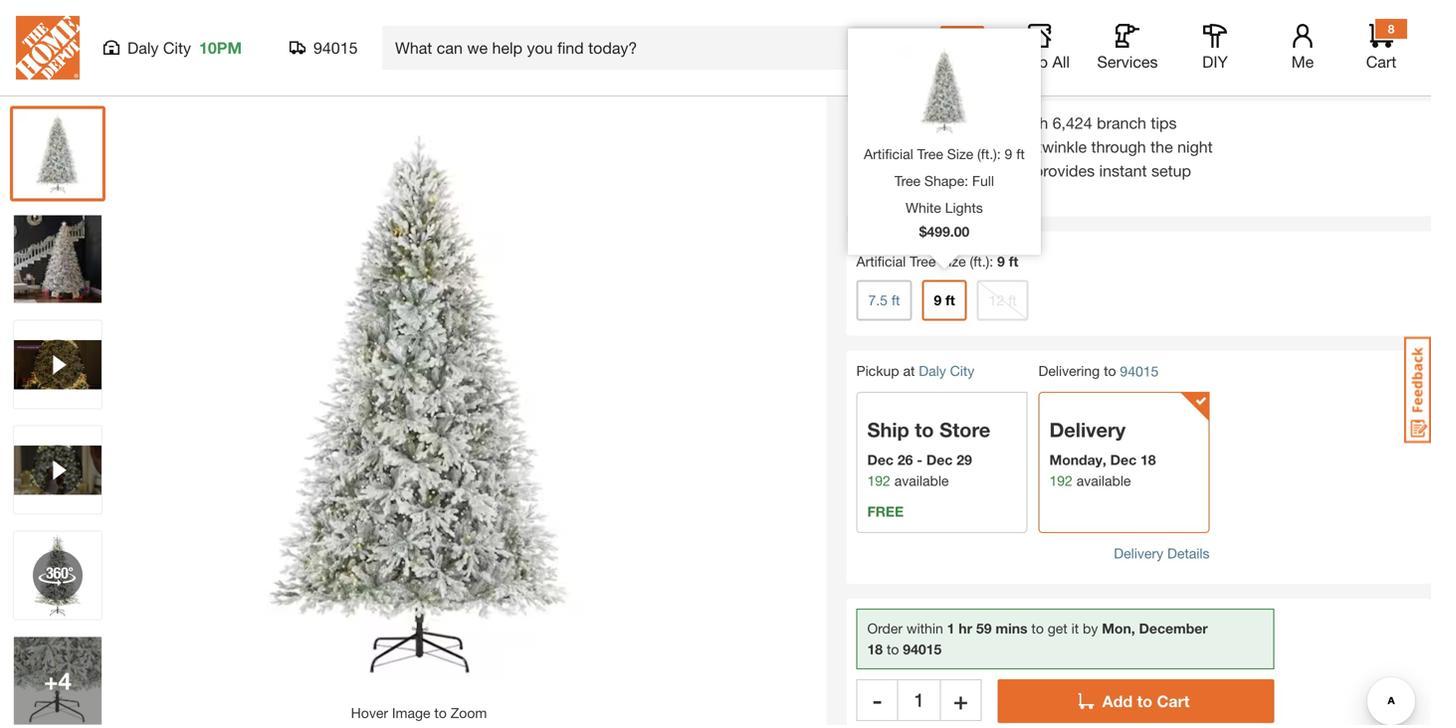 Task type: describe. For each thing, give the bounding box(es) containing it.
setup
[[1152, 161, 1191, 180]]

7.5 ft button
[[857, 280, 912, 321]]

order
[[867, 621, 903, 637]]

delivery for delivery monday, dec 18 192 available
[[1050, 418, 1126, 442]]

+ 4
[[44, 667, 72, 695]]

night
[[1178, 137, 1213, 156]]

tips
[[1151, 114, 1177, 132]]

9 right (ft.):
[[1005, 146, 1013, 162]]

(547)
[[106, 54, 132, 68]]

+ for + 4
[[44, 667, 58, 695]]

0 horizontal spatial city
[[163, 38, 191, 57]]

get
[[1048, 621, 1068, 637]]

9 ft. pre-lit led kenwood fraser flocked artificial christmas tree
[[10, 0, 649, 44]]

ft. for 9
[[28, 0, 49, 17]]

kenwood
[[182, 0, 281, 17]]

diy button
[[1183, 24, 1247, 72]]

to inside add to cart button
[[1137, 692, 1153, 711]]

12 ft button
[[977, 280, 1029, 321]]

me
[[1292, 52, 1314, 71]]

ft. for 9-
[[891, 114, 906, 132]]

delivery for delivery details
[[1114, 545, 1164, 562]]

1 horizontal spatial city
[[950, 363, 975, 379]]

dec inside the delivery monday, dec 18 192 available
[[1111, 452, 1137, 468]]

hover image to zoom
[[351, 705, 487, 722]]

free
[[867, 504, 904, 520]]

dot
[[965, 137, 991, 156]]

size for (ft.)
[[940, 253, 966, 270]]

+ for +
[[954, 686, 968, 715]]

192 inside the delivery monday, dec 18 192 available
[[1050, 473, 1073, 489]]

mon,
[[1102, 621, 1135, 637]]

ship to store dec 26 - dec 29 192 available
[[867, 418, 991, 489]]

ship
[[867, 418, 909, 442]]

(ft.)
[[970, 253, 990, 270]]

tree shape: full
[[895, 173, 994, 189]]

provides
[[1034, 161, 1095, 180]]

192 inside ship to store dec 26 - dec 29 192 available
[[867, 473, 891, 489]]

9 inside 9 ft. pre-lit led kenwood fraser flocked artificial christmas tree
[[10, 0, 22, 17]]

shop
[[1010, 52, 1048, 71]]

9-ft. artificial fir tree with 6,424 branch tips 1,200 micro dot leds twinkle through the night quick-set power pole provides instant setup view more details
[[876, 114, 1213, 204]]

4
[[58, 667, 72, 695]]

home decorators collection pre lit christmas trees 21hd10010 64.0 image
[[14, 110, 102, 198]]

order within 1 hr 59 mins to get it by
[[867, 621, 1102, 637]]

diy
[[1203, 52, 1228, 71]]

available inside ship to store dec 26 - dec 29 192 available
[[895, 473, 949, 489]]

$499.00
[[919, 223, 970, 240]]

1
[[947, 621, 955, 637]]

artificial for artificial tree size (ft.): 9 ft
[[864, 146, 914, 162]]

december
[[1139, 621, 1208, 637]]

your total qualifying purchase upon opening a new card.
[[911, 11, 1398, 48]]

after
[[993, 11, 1021, 27]]

6,424
[[1053, 114, 1093, 132]]

all
[[1053, 52, 1070, 71]]

pay $ 449.00 after $ 50 off
[[911, 11, 1079, 27]]

quick-
[[876, 161, 924, 180]]

add to cart button
[[998, 680, 1275, 724]]

9-
[[876, 114, 891, 132]]

it
[[1072, 621, 1079, 637]]

total
[[1114, 11, 1142, 27]]

apply for a home depot consumer card
[[911, 52, 1164, 69]]

available inside the delivery monday, dec 18 192 available
[[1077, 473, 1131, 489]]

mon, december 18
[[867, 621, 1208, 658]]

ft right (ft.):
[[1016, 146, 1025, 162]]

shop all button
[[1008, 24, 1072, 72]]

94015 inside delivering to 94015
[[1120, 363, 1159, 380]]

purchase
[[1209, 11, 1267, 27]]

18 inside the delivery monday, dec 18 192 available
[[1141, 452, 1156, 468]]

answers
[[243, 52, 296, 68]]

for
[[951, 52, 968, 69]]

ft for 9 ft
[[946, 292, 955, 309]]

with
[[1019, 114, 1048, 132]]

questions & answers (96)
[[163, 52, 323, 68]]

details inside button
[[1168, 545, 1210, 562]]

ft for 7.5 ft
[[892, 292, 900, 309]]

shape:
[[925, 173, 968, 189]]

0 horizontal spatial a
[[971, 52, 979, 69]]

pickup at daly city
[[857, 363, 975, 379]]

shop all
[[1010, 52, 1070, 71]]

through
[[1091, 137, 1146, 156]]

fraser
[[287, 0, 354, 17]]

12 ft
[[989, 292, 1017, 309]]

What can we help you find today? search field
[[395, 27, 940, 69]]

- inside ship to store dec 26 - dec 29 192 available
[[917, 452, 923, 468]]

50
[[1033, 11, 1048, 27]]

services button
[[1096, 24, 1160, 72]]

instant
[[1099, 161, 1147, 180]]

+ button
[[940, 680, 982, 722]]

led
[[132, 0, 175, 17]]

26
[[898, 452, 913, 468]]

services
[[1097, 52, 1158, 71]]

delivery monday, dec 18 192 available
[[1050, 418, 1156, 489]]

pickup
[[857, 363, 899, 379]]

delivering to 94015
[[1039, 363, 1159, 380]]

to inside ship to store dec 26 - dec 29 192 available
[[915, 418, 934, 442]]

more
[[914, 185, 951, 204]]

twinkle
[[1037, 137, 1087, 156]]

hr
[[959, 621, 973, 637]]

pay
[[911, 11, 935, 27]]

cart inside button
[[1157, 692, 1190, 711]]

qualifying
[[1146, 11, 1205, 27]]

(547) link
[[2, 44, 156, 76]]

card
[[1134, 52, 1164, 69]]



Task type: locate. For each thing, give the bounding box(es) containing it.
0 horizontal spatial details
[[955, 185, 1004, 204]]

details inside 9-ft. artificial fir tree with 6,424 branch tips 1,200 micro dot leds twinkle through the night quick-set power pole provides instant setup view more details
[[955, 185, 1004, 204]]

1 dec from the left
[[867, 452, 894, 468]]

0 horizontal spatial daly
[[127, 38, 159, 57]]

2 dec from the left
[[927, 452, 953, 468]]

0 vertical spatial delivery
[[1050, 418, 1126, 442]]

home decorators collection pre lit christmas trees 21hd10010 40.2 image
[[14, 638, 102, 725]]

to down order
[[887, 641, 899, 658]]

dec right monday,
[[1111, 452, 1137, 468]]

94015 inside button
[[314, 38, 358, 57]]

(547) button
[[2, 44, 140, 76]]

0 vertical spatial daly
[[127, 38, 159, 57]]

(96)
[[300, 52, 323, 68]]

ft. up 1,200 on the top of page
[[891, 114, 906, 132]]

None field
[[898, 680, 940, 722]]

$ right 'pay'
[[939, 11, 946, 27]]

delivery up monday,
[[1050, 418, 1126, 442]]

1 horizontal spatial ft.
[[891, 114, 906, 132]]

mins
[[996, 621, 1028, 637]]

59
[[976, 621, 992, 637]]

to left zoom
[[434, 705, 447, 722]]

ft for 12 ft
[[1008, 292, 1017, 309]]

size left (ft.):
[[947, 146, 974, 162]]

store
[[940, 418, 991, 442]]

9 ft button
[[922, 280, 967, 321]]

delivery inside the delivery monday, dec 18 192 available
[[1050, 418, 1126, 442]]

cart right add
[[1157, 692, 1190, 711]]

3 dec from the left
[[1111, 452, 1137, 468]]

2 $ from the left
[[1025, 11, 1033, 27]]

available down 26
[[895, 473, 949, 489]]

0 horizontal spatial ft.
[[28, 0, 49, 17]]

ft.
[[28, 0, 49, 17], [891, 114, 906, 132]]

18 down order
[[867, 641, 883, 658]]

to left the 94015 link
[[1104, 363, 1116, 379]]

details
[[955, 185, 1004, 204], [1168, 545, 1210, 562]]

to right add
[[1137, 692, 1153, 711]]

0 horizontal spatial $
[[939, 11, 946, 27]]

- button
[[857, 680, 898, 722]]

details down 'power'
[[955, 185, 1004, 204]]

image
[[392, 705, 431, 722]]

cart
[[1366, 52, 1397, 71], [1157, 692, 1190, 711]]

94015 down fraser
[[314, 38, 358, 57]]

daly right the at
[[919, 363, 946, 379]]

:
[[990, 253, 994, 270]]

delivery inside delivery details button
[[1114, 545, 1164, 562]]

swatch image
[[895, 41, 994, 141]]

18
[[1141, 452, 1156, 468], [867, 641, 883, 658]]

upon
[[1271, 11, 1302, 27]]

by
[[1083, 621, 1098, 637]]

daly down led
[[127, 38, 159, 57]]

a inside your total qualifying purchase upon opening a new card.
[[1360, 11, 1368, 27]]

12
[[989, 292, 1005, 309]]

0 horizontal spatial +
[[44, 667, 58, 695]]

0 horizontal spatial cart
[[1157, 692, 1190, 711]]

card.
[[911, 31, 943, 48]]

- down order
[[873, 686, 882, 715]]

1 horizontal spatial daly
[[919, 363, 946, 379]]

8
[[1388, 22, 1395, 36]]

1 vertical spatial delivery
[[1114, 545, 1164, 562]]

size
[[947, 146, 974, 162], [940, 253, 966, 270]]

daly
[[127, 38, 159, 57], [919, 363, 946, 379]]

christmas
[[541, 0, 649, 17]]

6329915406112 image
[[14, 427, 102, 514]]

6329816941112 image
[[14, 321, 102, 409]]

4.5 stars image
[[10, 52, 98, 68]]

1 vertical spatial 94015
[[1120, 363, 1159, 380]]

1 horizontal spatial 192
[[1050, 473, 1073, 489]]

1 vertical spatial ft.
[[891, 114, 906, 132]]

192 down monday,
[[1050, 473, 1073, 489]]

0 vertical spatial -
[[917, 452, 923, 468]]

1 192 from the left
[[867, 473, 891, 489]]

a right for
[[971, 52, 979, 69]]

artificial up 7.5 ft
[[857, 253, 906, 270]]

29
[[957, 452, 972, 468]]

0 horizontal spatial available
[[895, 473, 949, 489]]

0 horizontal spatial -
[[873, 686, 882, 715]]

94015 link
[[1120, 361, 1159, 382]]

ft right 12
[[1008, 292, 1017, 309]]

ft inside button
[[946, 292, 955, 309]]

1 vertical spatial 18
[[867, 641, 883, 658]]

ft. inside 9 ft. pre-lit led kenwood fraser flocked artificial christmas tree
[[28, 0, 49, 17]]

1 vertical spatial size
[[940, 253, 966, 270]]

to inside delivering to 94015
[[1104, 363, 1116, 379]]

delivery details
[[1114, 545, 1210, 562]]

apply now image
[[861, 27, 911, 53]]

white lights $499.00
[[906, 200, 983, 240]]

0 horizontal spatial 18
[[867, 641, 883, 658]]

a left new
[[1360, 11, 1368, 27]]

0 vertical spatial city
[[163, 38, 191, 57]]

tree left set
[[895, 173, 921, 189]]

ft right :
[[1009, 253, 1019, 270]]

hover
[[351, 705, 388, 722]]

feedback link image
[[1404, 336, 1431, 444]]

delivery up mon, at bottom right
[[1114, 545, 1164, 562]]

to inside hover image to zoom 'button'
[[434, 705, 447, 722]]

0 vertical spatial 94015
[[314, 38, 358, 57]]

1 vertical spatial city
[[950, 363, 975, 379]]

opening
[[1306, 11, 1357, 27]]

artificial down 9-
[[864, 146, 914, 162]]

9 down artificial tree size (ft.) : 9 ft
[[934, 292, 942, 309]]

2 available from the left
[[1077, 473, 1131, 489]]

0 horizontal spatial 94015
[[314, 38, 358, 57]]

1 horizontal spatial a
[[1360, 11, 1368, 27]]

1 $ from the left
[[939, 11, 946, 27]]

questions
[[163, 52, 226, 68]]

$ right after
[[1025, 11, 1033, 27]]

apply
[[911, 52, 947, 69]]

artificial
[[449, 0, 535, 17], [864, 146, 914, 162], [857, 253, 906, 270]]

the home depot logo image
[[16, 16, 80, 80]]

city
[[163, 38, 191, 57], [950, 363, 975, 379]]

1 vertical spatial details
[[1168, 545, 1210, 562]]

me button
[[1271, 24, 1335, 72]]

449.00
[[946, 11, 989, 27]]

1 horizontal spatial cart
[[1366, 52, 1397, 71]]

+ inside "button"
[[954, 686, 968, 715]]

a
[[1360, 11, 1368, 27], [971, 52, 979, 69]]

1 horizontal spatial details
[[1168, 545, 1210, 562]]

artificial tree size (ft.): 9 ft
[[864, 146, 1025, 162]]

add to cart
[[1102, 692, 1190, 711]]

94015 right delivering
[[1120, 363, 1159, 380]]

flocked
[[360, 0, 443, 17]]

ft
[[1016, 146, 1025, 162], [1009, 253, 1019, 270], [892, 292, 900, 309], [946, 292, 955, 309], [1008, 292, 1017, 309]]

city right the at
[[950, 363, 975, 379]]

0 vertical spatial ft.
[[28, 0, 49, 17]]

artificial right flocked
[[449, 0, 535, 17]]

lit
[[100, 0, 126, 17]]

1 vertical spatial cart
[[1157, 692, 1190, 711]]

pre-
[[55, 0, 100, 17]]

within
[[907, 621, 943, 637]]

details up "december"
[[1168, 545, 1210, 562]]

0 vertical spatial size
[[947, 146, 974, 162]]

0 vertical spatial 18
[[1141, 452, 1156, 468]]

1 horizontal spatial dec
[[927, 452, 953, 468]]

192
[[867, 473, 891, 489], [1050, 473, 1073, 489]]

home decorators collection pre lit christmas trees 21hd10010 e1.1 image
[[14, 216, 102, 303]]

dec left 26
[[867, 452, 894, 468]]

18 inside the mon, december 18
[[867, 641, 883, 658]]

delivery details button
[[1114, 543, 1210, 564]]

to right ship
[[915, 418, 934, 442]]

9 left pre-
[[10, 0, 22, 17]]

to 94015
[[883, 641, 942, 658]]

available down monday,
[[1077, 473, 1131, 489]]

2 192 from the left
[[1050, 473, 1073, 489]]

tree down "$499.00"
[[910, 253, 936, 270]]

tree
[[10, 18, 55, 44], [917, 146, 943, 162], [895, 173, 921, 189], [910, 253, 936, 270]]

1 vertical spatial a
[[971, 52, 979, 69]]

consumer
[[1066, 52, 1130, 69]]

1,200
[[876, 137, 916, 156]]

ft right 7.5
[[892, 292, 900, 309]]

2 vertical spatial artificial
[[857, 253, 906, 270]]

fir
[[969, 114, 983, 132]]

leds
[[995, 137, 1033, 156]]

tree up 4.5 stars image
[[10, 18, 55, 44]]

your
[[1083, 11, 1111, 27]]

monday,
[[1050, 452, 1107, 468]]

off
[[1052, 11, 1079, 27]]

9 inside button
[[934, 292, 942, 309]]

tree inside 9 ft. pre-lit led kenwood fraser flocked artificial christmas tree
[[10, 18, 55, 44]]

pole
[[999, 161, 1029, 180]]

artificial inside 9 ft. pre-lit led kenwood fraser flocked artificial christmas tree
[[449, 0, 535, 17]]

316124656_s01 image
[[14, 532, 102, 620]]

depot
[[1024, 52, 1062, 69]]

2 horizontal spatial 94015
[[1120, 363, 1159, 380]]

artificial for artificial tree size (ft.) : 9 ft
[[857, 253, 906, 270]]

94015 button
[[290, 38, 358, 58]]

cart 8
[[1366, 22, 1397, 71]]

1 horizontal spatial -
[[917, 452, 923, 468]]

1 horizontal spatial +
[[954, 686, 968, 715]]

1 horizontal spatial $
[[1025, 11, 1033, 27]]

zoom
[[451, 705, 487, 722]]

94015 down within
[[903, 641, 942, 658]]

1 vertical spatial daly
[[919, 363, 946, 379]]

dec left 29 at the right bottom
[[927, 452, 953, 468]]

to left get
[[1032, 621, 1044, 637]]

2 horizontal spatial dec
[[1111, 452, 1137, 468]]

size left (ft.) at the right top
[[940, 253, 966, 270]]

+
[[44, 667, 58, 695], [954, 686, 968, 715]]

0 vertical spatial artificial
[[449, 0, 535, 17]]

9 right :
[[997, 253, 1005, 270]]

hover image to zoom button
[[120, 106, 718, 724]]

set
[[924, 161, 945, 180]]

1 horizontal spatial available
[[1077, 473, 1131, 489]]

- right 26
[[917, 452, 923, 468]]

ft down artificial tree size (ft.) : 9 ft
[[946, 292, 955, 309]]

1 horizontal spatial 18
[[1141, 452, 1156, 468]]

1 vertical spatial artificial
[[864, 146, 914, 162]]

2 vertical spatial 94015
[[903, 641, 942, 658]]

0 horizontal spatial 192
[[867, 473, 891, 489]]

0 horizontal spatial dec
[[867, 452, 894, 468]]

tree
[[987, 114, 1014, 132]]

artificial
[[910, 114, 965, 132]]

daly city 10pm
[[127, 38, 242, 57]]

0 vertical spatial cart
[[1366, 52, 1397, 71]]

0 vertical spatial details
[[955, 185, 1004, 204]]

tree up tree shape: full
[[917, 146, 943, 162]]

ft. left pre-
[[28, 0, 49, 17]]

0 vertical spatial a
[[1360, 11, 1368, 27]]

&
[[230, 52, 239, 68]]

new
[[1372, 11, 1398, 27]]

18 right monday,
[[1141, 452, 1156, 468]]

at
[[903, 363, 915, 379]]

1 vertical spatial -
[[873, 686, 882, 715]]

- inside "button"
[[873, 686, 882, 715]]

dec
[[867, 452, 894, 468], [927, 452, 953, 468], [1111, 452, 1137, 468]]

7.5 ft
[[868, 292, 900, 309]]

ft. inside 9-ft. artificial fir tree with 6,424 branch tips 1,200 micro dot leds twinkle through the night quick-set power pole provides instant setup view more details
[[891, 114, 906, 132]]

cart down 8 at the right of page
[[1366, 52, 1397, 71]]

192 up free
[[867, 473, 891, 489]]

city left the 10pm
[[163, 38, 191, 57]]

size for (ft.):
[[947, 146, 974, 162]]

1 horizontal spatial 94015
[[903, 641, 942, 658]]

white
[[906, 200, 941, 216]]

1 available from the left
[[895, 473, 949, 489]]



Task type: vqa. For each thing, say whether or not it's contained in the screenshot.
Twinkle
yes



